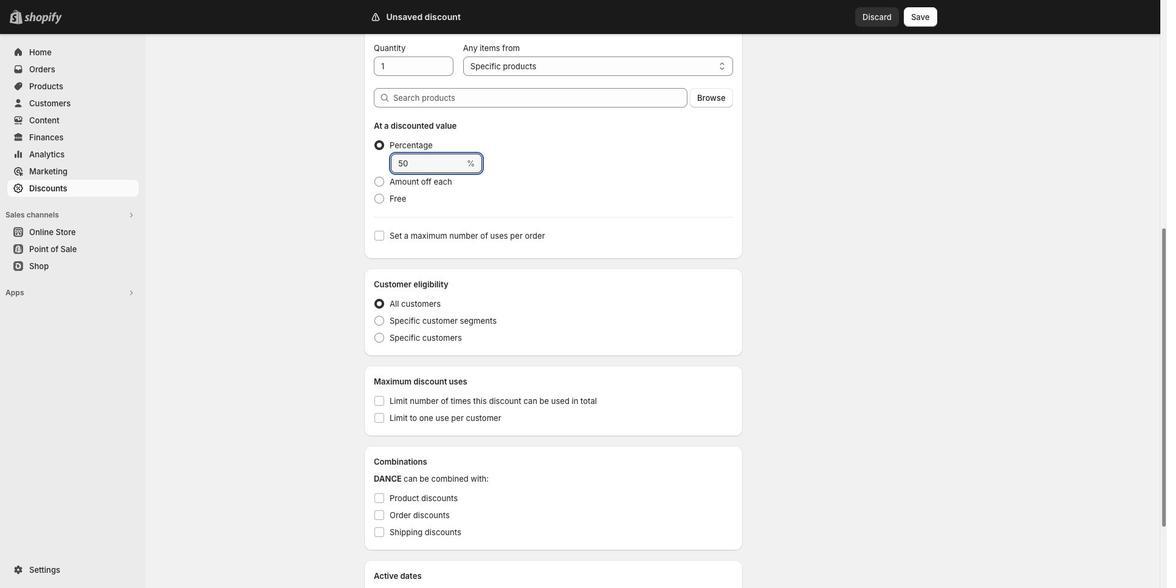 Task type: vqa. For each thing, say whether or not it's contained in the screenshot.
Search products 'text field'
yes



Task type: describe. For each thing, give the bounding box(es) containing it.
shopify image
[[24, 12, 62, 24]]



Task type: locate. For each thing, give the bounding box(es) containing it.
None text field
[[391, 154, 465, 173]]

None text field
[[374, 57, 453, 76]]

Search products text field
[[393, 88, 688, 108]]



